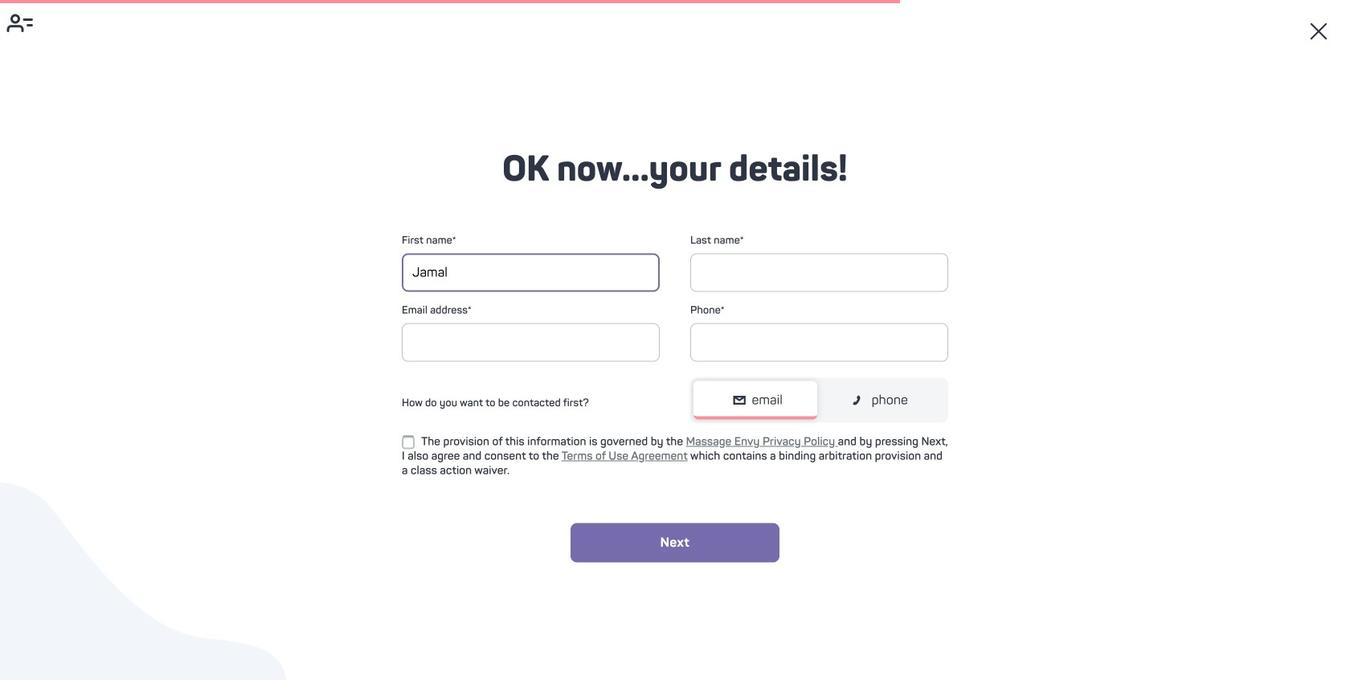 Task type: vqa. For each thing, say whether or not it's contained in the screenshot.
Close The Quiz icon
yes



Task type: describe. For each thing, give the bounding box(es) containing it.
close the quiz image
[[1311, 23, 1328, 40]]

header navigation navigation
[[0, 0, 1351, 64]]



Task type: locate. For each thing, give the bounding box(es) containing it.
None text field
[[402, 254, 660, 292], [691, 254, 949, 292], [402, 254, 660, 292], [691, 254, 949, 292]]

None checkbox
[[402, 436, 415, 447]]

my profile icon image
[[1302, 16, 1335, 48], [1303, 17, 1334, 48]]

massageenvy logo image
[[16, 10, 61, 50], [16, 10, 60, 50]]

None text field
[[402, 324, 660, 362], [691, 324, 949, 362], [402, 324, 660, 362], [691, 324, 949, 362]]



